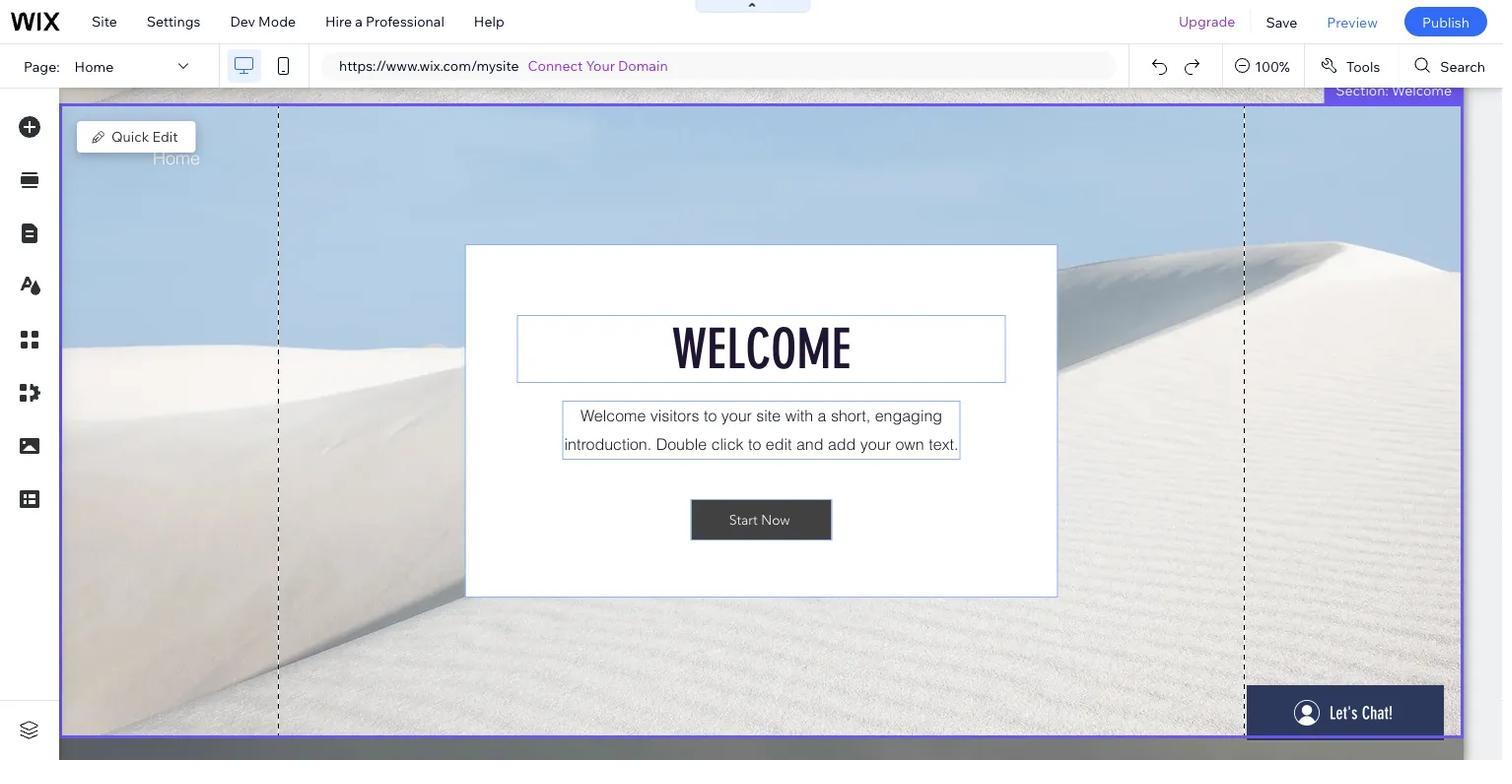 Task type: describe. For each thing, give the bounding box(es) containing it.
search button
[[1399, 44, 1503, 88]]

dev mode
[[230, 13, 296, 30]]

site
[[92, 13, 117, 30]]

100%
[[1255, 57, 1290, 75]]

connect
[[528, 57, 583, 74]]

edit
[[152, 128, 178, 145]]

welcome
[[1392, 82, 1452, 99]]

preview
[[1327, 13, 1378, 30]]

save button
[[1251, 0, 1312, 43]]

publish
[[1422, 13, 1470, 30]]

hire a professional
[[325, 13, 444, 30]]

settings
[[147, 13, 201, 30]]

mode
[[258, 13, 296, 30]]

upgrade
[[1179, 13, 1236, 30]]

tools
[[1346, 57, 1380, 75]]

https://www.wix.com/mysite connect your domain
[[339, 57, 668, 74]]

search
[[1441, 57, 1486, 75]]

hire
[[325, 13, 352, 30]]

quick
[[111, 128, 149, 145]]

domain
[[618, 57, 668, 74]]

tools button
[[1305, 44, 1398, 88]]



Task type: vqa. For each thing, say whether or not it's contained in the screenshot.
Home at the top left
yes



Task type: locate. For each thing, give the bounding box(es) containing it.
preview button
[[1312, 0, 1393, 43]]

professional
[[366, 13, 444, 30]]

quick edit
[[111, 128, 178, 145]]

100% button
[[1224, 44, 1304, 88]]

https://www.wix.com/mysite
[[339, 57, 519, 74]]

section: welcome
[[1336, 82, 1452, 99]]

publish button
[[1405, 7, 1487, 36]]

dev
[[230, 13, 255, 30]]

a
[[355, 13, 363, 30]]

help
[[474, 13, 504, 30]]

your
[[586, 57, 615, 74]]

save
[[1266, 13, 1298, 30]]

section:
[[1336, 82, 1389, 99]]

home
[[75, 57, 114, 75]]



